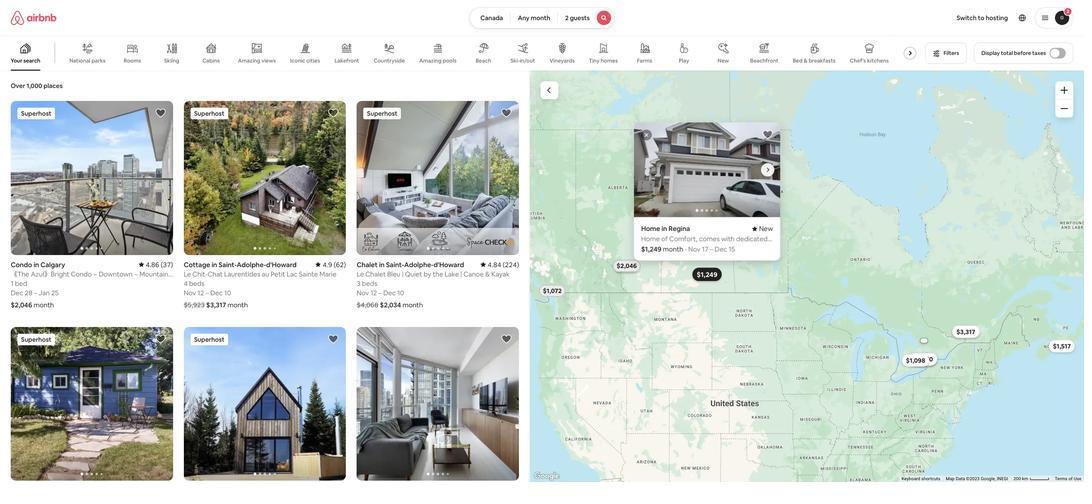 Task type: describe. For each thing, give the bounding box(es) containing it.
200 km button
[[1011, 477, 1053, 483]]

– inside 'chalet in saint-adolphe-d'howard le chalet bleu | quiet by the lake | canoe & kayak 3 beds nov 12 – dec 10 $4,068 $2,034 month'
[[379, 289, 382, 297]]

terms of use link
[[1055, 477, 1082, 482]]

$1,853 button
[[910, 354, 937, 366]]

bed
[[15, 280, 27, 288]]

switch
[[957, 14, 977, 22]]

12 inside cottage in saint-adolphe-d'howard le chit-chat laurentides au petit lac sainte marie 4 beds nov 12 – dec 10 $5,923 $3,317 month
[[197, 289, 204, 297]]

dec inside cottage in saint-adolphe-d'howard le chit-chat laurentides au petit lac sainte marie 4 beds nov 12 – dec 10 $5,923 $3,317 month
[[210, 289, 223, 297]]

countryside
[[374, 57, 405, 64]]

amazing views
[[238, 57, 276, 64]]

vineyards
[[550, 57, 575, 64]]

tiny
[[589, 57, 600, 64]]

$2,034 button
[[952, 326, 980, 338]]

2 guests
[[565, 14, 590, 22]]

beds inside cottage in saint-adolphe-d'howard le chit-chat laurentides au petit lac sainte marie 4 beds nov 12 – dec 10 $5,923 $3,317 month
[[189, 280, 205, 288]]

4
[[184, 280, 188, 288]]

10 inside cottage in saint-adolphe-d'howard le chit-chat laurentides au petit lac sainte marie 4 beds nov 12 – dec 10 $5,923 $3,317 month
[[224, 289, 231, 297]]

new inside google map
showing 29 stays. region
[[759, 225, 773, 233]]

beds inside 'chalet in saint-adolphe-d'howard le chalet bleu | quiet by the lake | canoe & kayak 3 beds nov 12 – dec 10 $4,068 $2,034 month'
[[362, 280, 377, 288]]

month inside google map
showing 29 stays. region
[[663, 245, 683, 254]]

canada button
[[469, 7, 511, 29]]

& inside 'chalet in saint-adolphe-d'howard le chalet bleu | quiet by the lake | canoe & kayak 3 beds nov 12 – dec 10 $4,068 $2,034 month'
[[485, 270, 490, 279]]

dec inside google map
showing 29 stays. region
[[715, 245, 727, 254]]

map data ©2023 google, inegi
[[946, 477, 1009, 482]]

hosting
[[986, 14, 1008, 22]]

homes
[[601, 57, 618, 64]]

bed & breakfasts
[[793, 57, 836, 64]]

©2023
[[966, 477, 980, 482]]

cottage
[[184, 261, 210, 269]]

add to wishlist: chalet in saint-adolphe-d'howard image
[[501, 108, 512, 119]]

google,
[[981, 477, 996, 482]]

display
[[982, 50, 1000, 57]]

4.86
[[146, 261, 159, 269]]

new place to stay image
[[752, 225, 773, 233]]

month inside cottage in saint-adolphe-d'howard le chit-chat laurentides au petit lac sainte marie 4 beds nov 12 – dec 10 $5,923 $3,317 month
[[228, 301, 248, 310]]

10 inside 'chalet in saint-adolphe-d'howard le chalet bleu | quiet by the lake | canoe & kayak 3 beds nov 12 – dec 10 $4,068 $2,034 month'
[[397, 289, 404, 297]]

by
[[424, 270, 431, 279]]

calgary
[[40, 261, 65, 269]]

regina
[[669, 225, 690, 233]]

in/out
[[520, 57, 535, 64]]

inegi
[[997, 477, 1009, 482]]

any
[[518, 14, 530, 22]]

$2,070
[[913, 356, 933, 364]]

display total before taxes button
[[974, 43, 1074, 64]]

0 vertical spatial chalet
[[357, 261, 378, 269]]

your
[[11, 57, 22, 64]]

dec inside 1 bed dec 28 – jan 25 $2,046 month
[[11, 289, 23, 297]]

tiny homes
[[589, 57, 618, 64]]

laurentides
[[224, 270, 260, 279]]

dec inside 'chalet in saint-adolphe-d'howard le chalet bleu | quiet by the lake | canoe & kayak 3 beds nov 12 – dec 10 $4,068 $2,034 month'
[[383, 289, 396, 297]]

2 | from the left
[[461, 270, 462, 279]]

keyboard shortcuts button
[[902, 477, 941, 483]]

skiing
[[164, 57, 179, 64]]

25
[[51, 289, 59, 297]]

$1,249 inside "$1,715 $1,249"
[[697, 270, 718, 279]]

beach
[[476, 57, 491, 64]]

$3,317 inside "button"
[[957, 328, 975, 336]]

lake
[[445, 270, 459, 279]]

shortcuts
[[922, 477, 941, 482]]

$1,098
[[906, 357, 926, 365]]

in for home
[[662, 225, 667, 233]]

$2,046 inside button
[[617, 262, 637, 270]]

in for condo
[[34, 261, 39, 269]]

canoe
[[464, 270, 484, 279]]

none search field containing canada
[[469, 7, 615, 29]]

adolphe- for quiet
[[404, 261, 434, 269]]

4.84
[[488, 261, 501, 269]]

28
[[25, 289, 32, 297]]

quiet
[[405, 270, 422, 279]]

4.86 (37)
[[146, 261, 173, 269]]

add to wishlist image
[[762, 129, 773, 140]]

month inside 1 bed dec 28 – jan 25 $2,046 month
[[34, 301, 54, 310]]

over
[[11, 82, 25, 90]]

condo
[[11, 261, 32, 269]]

$4,068
[[357, 301, 379, 310]]

condo in calgary
[[11, 261, 65, 269]]

$1,715
[[618, 262, 636, 270]]

use
[[1074, 477, 1082, 482]]

2 for 2 guests
[[565, 14, 569, 22]]

parks
[[92, 57, 106, 64]]

iconic
[[290, 57, 305, 64]]

4.9 (62)
[[323, 261, 346, 269]]

·
[[685, 245, 687, 254]]

$3,004 button
[[909, 353, 938, 366]]

12 inside 'chalet in saint-adolphe-d'howard le chalet bleu | quiet by the lake | canoe & kayak 3 beds nov 12 – dec 10 $4,068 $2,034 month'
[[371, 289, 377, 297]]

pools
[[443, 57, 457, 64]]

$3,317 button
[[953, 326, 979, 339]]

d'howard for the
[[434, 261, 464, 269]]

adolphe- for au
[[237, 261, 266, 269]]

4.84 out of 5 average rating,  224 reviews image
[[481, 261, 519, 269]]

cottage in saint-adolphe-d'howard le chit-chat laurentides au petit lac sainte marie 4 beds nov 12 – dec 10 $5,923 $3,317 month
[[184, 261, 337, 310]]

home in regina
[[641, 225, 690, 233]]

amazing for amazing pools
[[419, 57, 442, 64]]

$5,923
[[184, 301, 205, 310]]

terms
[[1055, 477, 1068, 482]]



Task type: locate. For each thing, give the bounding box(es) containing it.
17
[[702, 245, 708, 254]]

adolphe- up the laurentides
[[237, 261, 266, 269]]

google map
showing 29 stays. region
[[530, 71, 1085, 483]]

in right the condo
[[34, 261, 39, 269]]

dec left 15
[[715, 245, 727, 254]]

saint- up chat at left bottom
[[219, 261, 237, 269]]

amazing for amazing views
[[238, 57, 260, 64]]

nov right ·
[[688, 245, 701, 254]]

sainte
[[299, 270, 318, 279]]

2 inside dropdown button
[[1067, 9, 1070, 14]]

0 vertical spatial $3,317
[[206, 301, 226, 310]]

1 | from the left
[[402, 270, 404, 279]]

google image
[[532, 471, 562, 483]]

1 vertical spatial $2,046
[[11, 301, 32, 310]]

$1,072
[[543, 287, 562, 295]]

& down 4.84
[[485, 270, 490, 279]]

$3,317
[[206, 301, 226, 310], [957, 328, 975, 336]]

saint-
[[219, 261, 237, 269], [386, 261, 404, 269]]

in inside 'chalet in saint-adolphe-d'howard le chalet bleu | quiet by the lake | canoe & kayak 3 beds nov 12 – dec 10 $4,068 $2,034 month'
[[379, 261, 385, 269]]

1 horizontal spatial $2,034
[[956, 328, 976, 336]]

2
[[1067, 9, 1070, 14], [565, 14, 569, 22]]

d'howard up 'petit'
[[266, 261, 297, 269]]

your search
[[11, 57, 40, 64]]

d'howard up lake
[[434, 261, 464, 269]]

le inside cottage in saint-adolphe-d'howard le chit-chat laurentides au petit lac sainte marie 4 beds nov 12 – dec 10 $5,923 $3,317 month
[[184, 270, 191, 279]]

10 down bleu
[[397, 289, 404, 297]]

bed
[[793, 57, 803, 64]]

1
[[11, 280, 14, 288]]

12 up $4,068
[[371, 289, 377, 297]]

in inside cottage in saint-adolphe-d'howard le chit-chat laurentides au petit lac sainte marie 4 beds nov 12 – dec 10 $5,923 $3,317 month
[[212, 261, 217, 269]]

12 up $5,923
[[197, 289, 204, 297]]

1 horizontal spatial amazing
[[419, 57, 442, 64]]

chalet left bleu
[[366, 270, 386, 279]]

200
[[1014, 477, 1021, 482]]

chit-
[[193, 270, 208, 279]]

zoom in image
[[1061, 87, 1068, 94]]

nov inside google map
showing 29 stays. region
[[688, 245, 701, 254]]

saint- up bleu
[[386, 261, 404, 269]]

$1,732
[[617, 262, 636, 270]]

0 horizontal spatial 10
[[224, 289, 231, 297]]

$2,070 button
[[909, 354, 937, 366]]

1 horizontal spatial le
[[357, 270, 364, 279]]

$1,098 button
[[902, 355, 930, 367]]

terms of use
[[1055, 477, 1082, 482]]

$1,249 down home
[[641, 245, 661, 254]]

$3,317 inside cottage in saint-adolphe-d'howard le chit-chat laurentides au petit lac sainte marie 4 beds nov 12 – dec 10 $5,923 $3,317 month
[[206, 301, 226, 310]]

dec down bleu
[[383, 289, 396, 297]]

0 vertical spatial $2,034
[[380, 301, 401, 310]]

0 horizontal spatial new
[[718, 57, 729, 64]]

in for cottage
[[212, 261, 217, 269]]

beds
[[189, 280, 205, 288], [362, 280, 377, 288]]

1 horizontal spatial 12
[[371, 289, 377, 297]]

1 horizontal spatial nov
[[357, 289, 369, 297]]

d'howard inside cottage in saint-adolphe-d'howard le chit-chat laurentides au petit lac sainte marie 4 beds nov 12 – dec 10 $5,923 $3,317 month
[[266, 261, 297, 269]]

12
[[197, 289, 204, 297], [371, 289, 377, 297]]

&
[[804, 57, 808, 64], [485, 270, 490, 279]]

$3,004
[[913, 355, 934, 364]]

(224)
[[503, 261, 519, 269]]

chef's kitchens
[[850, 57, 889, 64]]

2 horizontal spatial nov
[[688, 245, 701, 254]]

$1,517
[[1053, 343, 1071, 351]]

amazing left pools
[[419, 57, 442, 64]]

ski-
[[511, 57, 520, 64]]

group containing national parks
[[0, 36, 929, 71]]

keyboard shortcuts
[[902, 477, 941, 482]]

2 10 from the left
[[397, 289, 404, 297]]

add to wishlist: cabin in musquodoboit harbour image
[[328, 334, 339, 345]]

saint- inside cottage in saint-adolphe-d'howard le chit-chat laurentides au petit lac sainte marie 4 beds nov 12 – dec 10 $5,923 $3,317 month
[[219, 261, 237, 269]]

month inside any month button
[[531, 14, 550, 22]]

le for le chalet bleu | quiet by the lake | canoe & kayak
[[357, 270, 364, 279]]

$1,942
[[912, 357, 931, 365]]

nov down 3
[[357, 289, 369, 297]]

$2,046 button
[[613, 260, 641, 272]]

0 vertical spatial $1,249
[[641, 245, 661, 254]]

national
[[69, 57, 90, 64]]

nov down '4'
[[184, 289, 196, 297]]

1 adolphe- from the left
[[237, 261, 266, 269]]

2 adolphe- from the left
[[404, 261, 434, 269]]

1 horizontal spatial new
[[759, 225, 773, 233]]

nov inside 'chalet in saint-adolphe-d'howard le chalet bleu | quiet by the lake | canoe & kayak 3 beds nov 12 – dec 10 $4,068 $2,034 month'
[[357, 289, 369, 297]]

2 beds from the left
[[362, 280, 377, 288]]

0 horizontal spatial amazing
[[238, 57, 260, 64]]

$1,715 button
[[614, 260, 640, 272]]

1 vertical spatial chalet
[[366, 270, 386, 279]]

0 vertical spatial &
[[804, 57, 808, 64]]

0 horizontal spatial d'howard
[[266, 261, 297, 269]]

1 horizontal spatial |
[[461, 270, 462, 279]]

breakfasts
[[809, 57, 836, 64]]

4.9
[[323, 261, 332, 269]]

filters button
[[926, 43, 967, 64]]

add to wishlist: condo in calgary image
[[155, 108, 166, 119]]

dec
[[715, 245, 727, 254], [11, 289, 23, 297], [210, 289, 223, 297], [383, 289, 396, 297]]

guests
[[570, 14, 590, 22]]

0 vertical spatial new
[[718, 57, 729, 64]]

group inside google map
showing 29 stays. region
[[634, 123, 780, 217]]

le up '4'
[[184, 270, 191, 279]]

$2,034 inside 'chalet in saint-adolphe-d'howard le chalet bleu | quiet by the lake | canoe & kayak 3 beds nov 12 – dec 10 $4,068 $2,034 month'
[[380, 301, 401, 310]]

add to wishlist: cottage in saint-adolphe-d'howard image
[[328, 108, 339, 119]]

1 horizontal spatial saint-
[[386, 261, 404, 269]]

le up 3
[[357, 270, 364, 279]]

home
[[641, 225, 660, 233]]

$2,034 inside '$2,034' button
[[956, 328, 976, 336]]

national parks
[[69, 57, 106, 64]]

4.9 out of 5 average rating,  62 reviews image
[[316, 261, 346, 269]]

0 horizontal spatial |
[[402, 270, 404, 279]]

beds right 3
[[362, 280, 377, 288]]

1 vertical spatial $2,034
[[956, 328, 976, 336]]

1 horizontal spatial &
[[804, 57, 808, 64]]

cabins
[[203, 57, 220, 64]]

month down the laurentides
[[228, 301, 248, 310]]

1 horizontal spatial adolphe-
[[404, 261, 434, 269]]

–
[[710, 245, 713, 254], [34, 289, 37, 297], [206, 289, 209, 297], [379, 289, 382, 297]]

group
[[0, 36, 929, 71], [11, 101, 173, 255], [184, 101, 346, 255], [357, 101, 682, 255], [634, 123, 780, 217], [11, 327, 173, 482], [184, 327, 346, 482], [357, 327, 519, 482]]

– inside cottage in saint-adolphe-d'howard le chit-chat laurentides au petit lac sainte marie 4 beds nov 12 – dec 10 $5,923 $3,317 month
[[206, 289, 209, 297]]

in right home
[[662, 225, 667, 233]]

0 horizontal spatial $1,249
[[641, 245, 661, 254]]

kitchens
[[868, 57, 889, 64]]

month left ·
[[663, 245, 683, 254]]

0 horizontal spatial $3,317
[[206, 301, 226, 310]]

1 vertical spatial new
[[759, 225, 773, 233]]

1 beds from the left
[[189, 280, 205, 288]]

beachfront
[[750, 57, 779, 64]]

le for le chit-chat laurentides au petit lac sainte marie
[[184, 270, 191, 279]]

$1,249 down 17
[[697, 270, 718, 279]]

1 10 from the left
[[224, 289, 231, 297]]

1 horizontal spatial $2,046
[[617, 262, 637, 270]]

$2,046
[[617, 262, 637, 270], [11, 301, 32, 310]]

0 horizontal spatial &
[[485, 270, 490, 279]]

$1,249
[[641, 245, 661, 254], [697, 270, 718, 279]]

chat
[[208, 270, 223, 279]]

4.86 out of 5 average rating,  37 reviews image
[[139, 261, 173, 269]]

15
[[729, 245, 735, 254]]

1 vertical spatial $1,249
[[697, 270, 718, 279]]

| right bleu
[[402, 270, 404, 279]]

le
[[184, 270, 191, 279], [357, 270, 364, 279]]

le inside 'chalet in saint-adolphe-d'howard le chalet bleu | quiet by the lake | canoe & kayak 3 beds nov 12 – dec 10 $4,068 $2,034 month'
[[357, 270, 364, 279]]

1 12 from the left
[[197, 289, 204, 297]]

marie
[[320, 270, 337, 279]]

– inside google map
showing 29 stays. region
[[710, 245, 713, 254]]

month down jan
[[34, 301, 54, 310]]

2 for 2
[[1067, 9, 1070, 14]]

2 inside 2 guests button
[[565, 14, 569, 22]]

amazing
[[238, 57, 260, 64], [419, 57, 442, 64]]

1 horizontal spatial beds
[[362, 280, 377, 288]]

rooms
[[124, 57, 141, 64]]

$1,853
[[914, 356, 933, 364]]

0 horizontal spatial beds
[[189, 280, 205, 288]]

amazing left views
[[238, 57, 260, 64]]

saint- for chat
[[219, 261, 237, 269]]

to
[[978, 14, 985, 22]]

of
[[1069, 477, 1073, 482]]

2 le from the left
[[357, 270, 364, 279]]

$2,046 inside 1 bed dec 28 – jan 25 $2,046 month
[[11, 301, 32, 310]]

d'howard for lac
[[266, 261, 297, 269]]

dec down bed
[[11, 289, 23, 297]]

in up chat at left bottom
[[212, 261, 217, 269]]

in for chalet
[[379, 261, 385, 269]]

1 horizontal spatial d'howard
[[434, 261, 464, 269]]

0 horizontal spatial le
[[184, 270, 191, 279]]

kayak
[[492, 270, 510, 279]]

(37)
[[161, 261, 173, 269]]

beds down chit-
[[189, 280, 205, 288]]

zoom out image
[[1061, 105, 1068, 112]]

d'howard inside 'chalet in saint-adolphe-d'howard le chalet bleu | quiet by the lake | canoe & kayak 3 beds nov 12 – dec 10 $4,068 $2,034 month'
[[434, 261, 464, 269]]

1 saint- from the left
[[219, 261, 237, 269]]

chef's
[[850, 57, 866, 64]]

add to wishlist: condo in toronto image
[[501, 334, 512, 345]]

0 vertical spatial $2,046
[[617, 262, 637, 270]]

map
[[946, 477, 955, 482]]

au
[[262, 270, 269, 279]]

nov inside cottage in saint-adolphe-d'howard le chit-chat laurentides au petit lac sainte marie 4 beds nov 12 – dec 10 $5,923 $3,317 month
[[184, 289, 196, 297]]

0 horizontal spatial $2,046
[[11, 301, 32, 310]]

switch to hosting
[[957, 14, 1008, 22]]

0 horizontal spatial nov
[[184, 289, 196, 297]]

2 12 from the left
[[371, 289, 377, 297]]

1 horizontal spatial 2
[[1067, 9, 1070, 14]]

1 le from the left
[[184, 270, 191, 279]]

lac
[[287, 270, 298, 279]]

in inside region
[[662, 225, 667, 233]]

filters
[[944, 50, 959, 57]]

canada
[[481, 14, 503, 22]]

saint- for bleu
[[386, 261, 404, 269]]

saint- inside 'chalet in saint-adolphe-d'howard le chalet bleu | quiet by the lake | canoe & kayak 3 beds nov 12 – dec 10 $4,068 $2,034 month'
[[386, 261, 404, 269]]

2 d'howard from the left
[[434, 261, 464, 269]]

$1,072 button
[[539, 285, 566, 297]]

d'howard
[[266, 261, 297, 269], [434, 261, 464, 269]]

1 vertical spatial &
[[485, 270, 490, 279]]

month down quiet
[[403, 301, 423, 310]]

adolphe- up quiet
[[404, 261, 434, 269]]

in right (62)
[[379, 261, 385, 269]]

2 saint- from the left
[[386, 261, 404, 269]]

display total before taxes
[[982, 50, 1046, 57]]

lakefront
[[335, 57, 359, 64]]

taxes
[[1033, 50, 1046, 57]]

add to wishlist: cottage in guelph image
[[155, 334, 166, 345]]

profile element
[[626, 0, 1074, 36]]

1 horizontal spatial $1,249
[[697, 270, 718, 279]]

the
[[433, 270, 443, 279]]

$1,249 month · nov 17 – dec 15
[[641, 245, 735, 254]]

& right bed at the right top of page
[[804, 57, 808, 64]]

None search field
[[469, 7, 615, 29]]

adolphe- inside 'chalet in saint-adolphe-d'howard le chalet bleu | quiet by the lake | canoe & kayak 3 beds nov 12 – dec 10 $4,068 $2,034 month'
[[404, 261, 434, 269]]

dec down chat at left bottom
[[210, 289, 223, 297]]

chalet
[[357, 261, 378, 269], [366, 270, 386, 279]]

close image
[[644, 132, 649, 138]]

1 d'howard from the left
[[266, 261, 297, 269]]

amazing pools
[[419, 57, 457, 64]]

total
[[1001, 50, 1013, 57]]

0 horizontal spatial adolphe-
[[237, 261, 266, 269]]

2 button
[[1035, 7, 1074, 29]]

iconic cities
[[290, 57, 320, 64]]

month right the any
[[531, 14, 550, 22]]

bleu
[[387, 270, 401, 279]]

month inside 'chalet in saint-adolphe-d'howard le chalet bleu | quiet by the lake | canoe & kayak 3 beds nov 12 – dec 10 $4,068 $2,034 month'
[[403, 301, 423, 310]]

1 horizontal spatial $3,317
[[957, 328, 975, 336]]

switch to hosting link
[[952, 9, 1014, 27]]

10 down the laurentides
[[224, 289, 231, 297]]

adolphe- inside cottage in saint-adolphe-d'howard le chit-chat laurentides au petit lac sainte marie 4 beds nov 12 – dec 10 $5,923 $3,317 month
[[237, 261, 266, 269]]

$1,715 $1,249
[[618, 262, 718, 279]]

| right lake
[[461, 270, 462, 279]]

over 1,000 places
[[11, 82, 63, 90]]

places
[[44, 82, 63, 90]]

play
[[679, 57, 689, 64]]

chalet up 3
[[357, 261, 378, 269]]

1 vertical spatial $3,317
[[957, 328, 975, 336]]

km
[[1023, 477, 1029, 482]]

1 horizontal spatial 10
[[397, 289, 404, 297]]

0 horizontal spatial 2
[[565, 14, 569, 22]]

0 horizontal spatial $2,034
[[380, 301, 401, 310]]

search
[[23, 57, 40, 64]]

adolphe-
[[237, 261, 266, 269], [404, 261, 434, 269]]

0 horizontal spatial saint-
[[219, 261, 237, 269]]

0 horizontal spatial 12
[[197, 289, 204, 297]]

– inside 1 bed dec 28 – jan 25 $2,046 month
[[34, 289, 37, 297]]



Task type: vqa. For each thing, say whether or not it's contained in the screenshot.
200
yes



